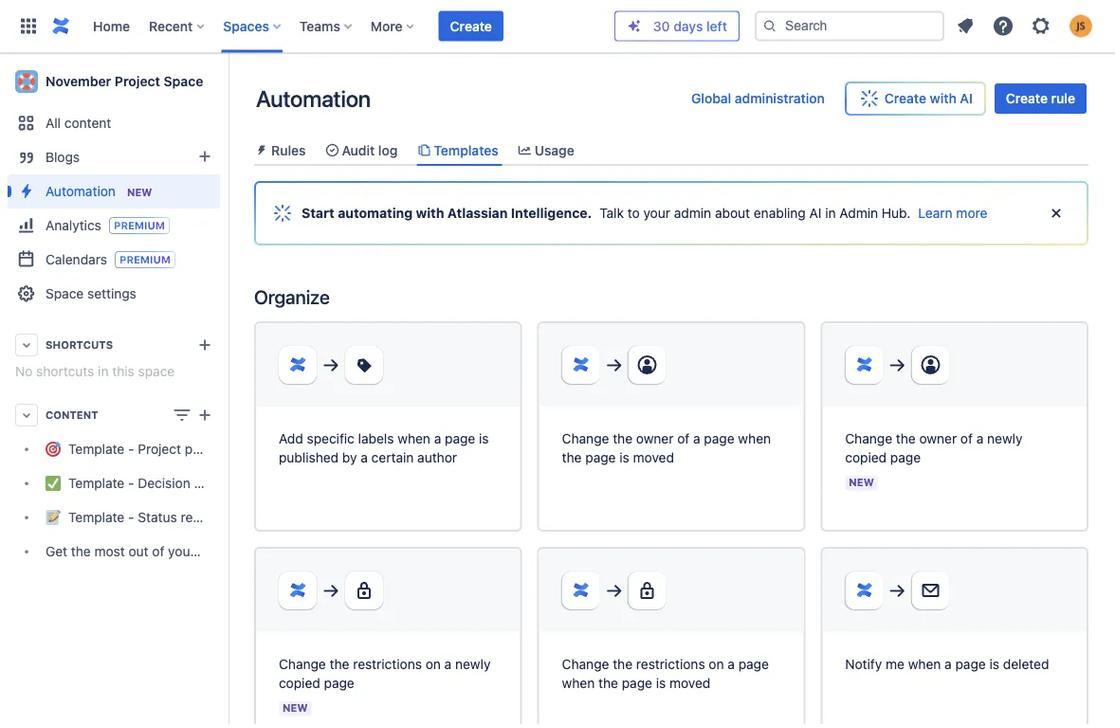 Task type: locate. For each thing, give the bounding box(es) containing it.
0 horizontal spatial create
[[450, 18, 492, 34]]

0 vertical spatial moved
[[633, 450, 674, 466]]

30
[[653, 18, 670, 34]]

project inside november project space link
[[115, 73, 160, 89]]

1 vertical spatial newly
[[455, 657, 491, 672]]

1 vertical spatial premium image
[[115, 251, 175, 268]]

template - status report
[[68, 510, 218, 525]]

0 vertical spatial -
[[128, 441, 134, 457]]

1 horizontal spatial ai
[[960, 91, 973, 106]]

restrictions
[[353, 657, 422, 672], [636, 657, 705, 672]]

when inside add specific labels when a page is published by a certain author
[[398, 431, 430, 447]]

rules
[[271, 142, 306, 158]]

2 owner from the left
[[919, 431, 957, 447]]

your inside get the most out of your team space link
[[168, 544, 195, 559]]

blogs
[[46, 149, 80, 165]]

create left rule
[[1006, 91, 1048, 106]]

create inside "link"
[[450, 18, 492, 34]]

- left decision
[[128, 475, 134, 491]]

0 horizontal spatial restrictions
[[353, 657, 422, 672]]

a inside 'change the restrictions on a page when the page is moved'
[[728, 657, 735, 672]]

tree containing template - project plan
[[8, 432, 286, 569]]

1 vertical spatial your
[[168, 544, 195, 559]]

2 horizontal spatial new
[[849, 477, 874, 489]]

space right the this
[[138, 364, 175, 379]]

owner inside "change the owner of a page when the page is moved"
[[636, 431, 674, 447]]

copied
[[845, 450, 887, 466], [279, 676, 320, 691]]

0 horizontal spatial space
[[46, 286, 84, 302]]

on for page
[[709, 657, 724, 672]]

on
[[425, 657, 441, 672], [709, 657, 724, 672]]

1 vertical spatial space
[[233, 544, 270, 559]]

create for create
[[450, 18, 492, 34]]

2 on from the left
[[709, 657, 724, 672]]

create inside button
[[1006, 91, 1048, 106]]

organize
[[254, 286, 330, 308]]

owner
[[636, 431, 674, 447], [919, 431, 957, 447]]

change the restrictions on a page when the page is moved link
[[537, 547, 805, 725]]

space inside 'tree'
[[233, 544, 270, 559]]

restrictions for the
[[636, 657, 705, 672]]

the for change the owner of a newly copied page
[[896, 431, 916, 447]]

calendars
[[46, 251, 107, 267]]

2 - from the top
[[128, 475, 134, 491]]

2 vertical spatial template
[[68, 510, 124, 525]]

a inside change the restrictions on a newly copied page
[[444, 657, 452, 672]]

learn
[[918, 205, 953, 221]]

space down 'calendars'
[[46, 286, 84, 302]]

copied inside change the restrictions on a newly copied page
[[279, 676, 320, 691]]

0 vertical spatial project
[[115, 73, 160, 89]]

restrictions inside change the restrictions on a newly copied page
[[353, 657, 422, 672]]

1 vertical spatial space
[[46, 286, 84, 302]]

get
[[46, 544, 67, 559]]

content
[[64, 115, 111, 131]]

premium image inside calendars link
[[115, 251, 175, 268]]

1 horizontal spatial your
[[643, 205, 670, 221]]

moved for owner
[[633, 450, 674, 466]]

copied for change the restrictions on a newly copied page
[[279, 676, 320, 691]]

ai down notification icon
[[960, 91, 973, 106]]

0 vertical spatial space
[[164, 73, 203, 89]]

home link
[[87, 11, 136, 41]]

new inside space element
[[127, 186, 152, 198]]

1 restrictions from the left
[[353, 657, 422, 672]]

change view image
[[171, 404, 193, 427]]

is
[[479, 431, 489, 447], [619, 450, 629, 466], [989, 657, 999, 672], [656, 676, 666, 691]]

ai right enabling
[[809, 205, 822, 221]]

template up most
[[68, 510, 124, 525]]

change inside "change the owner of a page when the page is moved"
[[562, 431, 609, 447]]

premium icon image
[[627, 18, 642, 34]]

add shortcut image
[[193, 334, 216, 356]]

a inside "change the owner of a page when the page is moved"
[[693, 431, 700, 447]]

1 horizontal spatial space
[[233, 544, 270, 559]]

0 horizontal spatial new
[[127, 186, 152, 198]]

premium image up calendars link
[[109, 217, 170, 234]]

tab list containing rules
[[247, 135, 1096, 166]]

1 horizontal spatial automation
[[256, 85, 371, 112]]

0 horizontal spatial your
[[168, 544, 195, 559]]

in left "admin"
[[825, 205, 836, 221]]

the inside 'tree'
[[71, 544, 91, 559]]

0 horizontal spatial automation
[[46, 183, 116, 199]]

1 horizontal spatial of
[[677, 431, 690, 447]]

space
[[164, 73, 203, 89], [46, 286, 84, 302]]

no shortcuts in this space
[[15, 364, 175, 379]]

hub.
[[882, 205, 911, 221]]

0 vertical spatial new
[[127, 186, 152, 198]]

shortcuts button
[[8, 328, 220, 362]]

moved inside 'change the restrictions on a page when the page is moved'
[[669, 676, 710, 691]]

change the owner of a newly copied page
[[845, 431, 1023, 466]]

newly inside change the restrictions on a newly copied page
[[455, 657, 491, 672]]

- left the status
[[128, 510, 134, 525]]

premium image for calendars
[[115, 251, 175, 268]]

banner
[[0, 0, 1115, 53]]

1 vertical spatial copied
[[279, 676, 320, 691]]

1 vertical spatial new
[[849, 477, 874, 489]]

1 vertical spatial template
[[68, 475, 124, 491]]

copied inside change the owner of a newly copied page
[[845, 450, 887, 466]]

to
[[627, 205, 640, 221]]

1 horizontal spatial copied
[[845, 450, 887, 466]]

shortcuts
[[46, 339, 113, 351]]

when inside 'change the restrictions on a page when the page is moved'
[[562, 676, 595, 691]]

change inside 'change the restrictions on a page when the page is moved'
[[562, 657, 609, 672]]

0 vertical spatial copied
[[845, 450, 887, 466]]

space inside november project space link
[[164, 73, 203, 89]]

team
[[199, 544, 229, 559]]

new for automation
[[127, 186, 152, 198]]

1 horizontal spatial with
[[930, 91, 956, 106]]

me
[[886, 657, 904, 672]]

the inside change the restrictions on a newly copied page
[[330, 657, 349, 672]]

1 horizontal spatial newly
[[987, 431, 1023, 447]]

templates image
[[417, 143, 432, 158]]

-
[[128, 441, 134, 457], [128, 475, 134, 491], [128, 510, 134, 525]]

new
[[127, 186, 152, 198], [849, 477, 874, 489], [283, 702, 308, 715]]

space left "collapse sidebar" icon
[[164, 73, 203, 89]]

0 horizontal spatial ai
[[809, 205, 822, 221]]

create link
[[439, 11, 503, 41]]

on for newly
[[425, 657, 441, 672]]

of inside change the owner of a newly copied page
[[960, 431, 973, 447]]

your left team
[[168, 544, 195, 559]]

30 days left button
[[615, 12, 739, 40]]

create right the more dropdown button
[[450, 18, 492, 34]]

2 template from the top
[[68, 475, 124, 491]]

banner containing home
[[0, 0, 1115, 53]]

create inside popup button
[[885, 91, 926, 106]]

template down template - project plan link
[[68, 475, 124, 491]]

on inside 'change the restrictions on a page when the page is moved'
[[709, 657, 724, 672]]

premium image down the analytics 'link'
[[115, 251, 175, 268]]

teams button
[[294, 11, 359, 41]]

a for change the owner of a page when the page is moved
[[693, 431, 700, 447]]

template for template - decision documentation
[[68, 475, 124, 491]]

tree
[[8, 432, 286, 569]]

change for change the restrictions on a page when the page is moved
[[562, 657, 609, 672]]

create down search field
[[885, 91, 926, 106]]

change the restrictions on a newly copied page
[[279, 657, 491, 691]]

space settings link
[[8, 277, 220, 311]]

ai
[[960, 91, 973, 106], [809, 205, 822, 221]]

1 horizontal spatial create
[[885, 91, 926, 106]]

0 horizontal spatial newly
[[455, 657, 491, 672]]

of for page
[[677, 431, 690, 447]]

on inside change the restrictions on a newly copied page
[[425, 657, 441, 672]]

specific
[[307, 431, 354, 447]]

audit log
[[342, 142, 398, 158]]

space
[[138, 364, 175, 379], [233, 544, 270, 559]]

talk
[[599, 205, 624, 221]]

about
[[715, 205, 750, 221]]

2 vertical spatial -
[[128, 510, 134, 525]]

0 vertical spatial with
[[930, 91, 956, 106]]

confluence image
[[49, 15, 72, 37]]

owner inside change the owner of a newly copied page
[[919, 431, 957, 447]]

1 horizontal spatial on
[[709, 657, 724, 672]]

1 owner from the left
[[636, 431, 674, 447]]

0 vertical spatial space
[[138, 364, 175, 379]]

0 horizontal spatial copied
[[279, 676, 320, 691]]

automation up analytics at the top of the page
[[46, 183, 116, 199]]

appswitcher icon image
[[17, 15, 40, 37]]

- for decision
[[128, 475, 134, 491]]

when
[[398, 431, 430, 447], [738, 431, 771, 447], [908, 657, 941, 672], [562, 676, 595, 691]]

rules image
[[254, 143, 269, 158]]

ai inside popup button
[[960, 91, 973, 106]]

premium image inside the analytics 'link'
[[109, 217, 170, 234]]

notify
[[845, 657, 882, 672]]

more button
[[365, 11, 422, 41]]

change the restrictions on a page when the page is moved
[[562, 657, 769, 691]]

atlassian
[[447, 205, 508, 221]]

labels
[[358, 431, 394, 447]]

1 horizontal spatial in
[[825, 205, 836, 221]]

1 vertical spatial moved
[[669, 676, 710, 691]]

a for change the restrictions on a page when the page is moved
[[728, 657, 735, 672]]

content button
[[8, 398, 220, 432]]

2 horizontal spatial create
[[1006, 91, 1048, 106]]

most
[[94, 544, 125, 559]]

Search field
[[755, 11, 944, 41]]

all content
[[46, 115, 111, 131]]

restrictions for page
[[353, 657, 422, 672]]

space right team
[[233, 544, 270, 559]]

1 vertical spatial -
[[128, 475, 134, 491]]

premium image
[[109, 217, 170, 234], [115, 251, 175, 268]]

template down content dropdown button
[[68, 441, 124, 457]]

3 template from the top
[[68, 510, 124, 525]]

global element
[[11, 0, 614, 53]]

left
[[706, 18, 727, 34]]

tree inside space element
[[8, 432, 286, 569]]

the
[[613, 431, 633, 447], [896, 431, 916, 447], [562, 450, 582, 466], [71, 544, 91, 559], [330, 657, 349, 672], [613, 657, 633, 672], [598, 676, 618, 691]]

of inside "change the owner of a page when the page is moved"
[[677, 431, 690, 447]]

template - project plan link
[[8, 432, 220, 466]]

with down notification icon
[[930, 91, 956, 106]]

newly inside change the owner of a newly copied page
[[987, 431, 1023, 447]]

project up 'all content' link
[[115, 73, 160, 89]]

create rule button
[[994, 83, 1087, 114]]

moved inside "change the owner of a page when the page is moved"
[[633, 450, 674, 466]]

newly for change the restrictions on a newly copied page
[[455, 657, 491, 672]]

1 horizontal spatial owner
[[919, 431, 957, 447]]

the for change the restrictions on a page when the page is moved
[[613, 657, 633, 672]]

create a blog image
[[193, 145, 216, 168]]

change for change the restrictions on a newly copied page
[[279, 657, 326, 672]]

automation up audit log image
[[256, 85, 371, 112]]

a inside change the owner of a newly copied page
[[976, 431, 984, 447]]

in
[[825, 205, 836, 221], [98, 364, 109, 379]]

spaces
[[223, 18, 269, 34]]

1 horizontal spatial space
[[164, 73, 203, 89]]

audit log image
[[325, 143, 340, 158]]

0 horizontal spatial owner
[[636, 431, 674, 447]]

help icon image
[[992, 15, 1015, 37]]

by
[[342, 450, 357, 466]]

in left the this
[[98, 364, 109, 379]]

2 horizontal spatial of
[[960, 431, 973, 447]]

change inside change the owner of a newly copied page
[[845, 431, 892, 447]]

2 restrictions from the left
[[636, 657, 705, 672]]

0 vertical spatial ai
[[960, 91, 973, 106]]

3 - from the top
[[128, 510, 134, 525]]

0 horizontal spatial of
[[152, 544, 164, 559]]

with
[[930, 91, 956, 106], [416, 205, 444, 221]]

search image
[[762, 18, 777, 34]]

the inside change the owner of a newly copied page
[[896, 431, 916, 447]]

1 vertical spatial project
[[138, 441, 181, 457]]

automation inside space element
[[46, 183, 116, 199]]

1 on from the left
[[425, 657, 441, 672]]

log
[[378, 142, 398, 158]]

1 template from the top
[[68, 441, 124, 457]]

your right to
[[643, 205, 670, 221]]

project up decision
[[138, 441, 181, 457]]

0 vertical spatial premium image
[[109, 217, 170, 234]]

1 horizontal spatial new
[[283, 702, 308, 715]]

create with ai
[[885, 91, 973, 106]]

1 vertical spatial in
[[98, 364, 109, 379]]

page
[[445, 431, 475, 447], [704, 431, 734, 447], [585, 450, 616, 466], [890, 450, 921, 466], [738, 657, 769, 672], [955, 657, 986, 672], [324, 676, 354, 691], [622, 676, 652, 691]]

newly for change the owner of a newly copied page
[[987, 431, 1023, 447]]

0 vertical spatial newly
[[987, 431, 1023, 447]]

space element
[[0, 53, 286, 725]]

2 vertical spatial new
[[283, 702, 308, 715]]

restrictions inside 'change the restrictions on a page when the page is moved'
[[636, 657, 705, 672]]

close banner image
[[1045, 202, 1068, 225]]

1 - from the top
[[128, 441, 134, 457]]

1 vertical spatial automation
[[46, 183, 116, 199]]

newly
[[987, 431, 1023, 447], [455, 657, 491, 672]]

owner for page
[[636, 431, 674, 447]]

- up 'template - decision documentation' link
[[128, 441, 134, 457]]

owner for newly
[[919, 431, 957, 447]]

blogs link
[[8, 140, 220, 174]]

1 vertical spatial with
[[416, 205, 444, 221]]

1 horizontal spatial restrictions
[[636, 657, 705, 672]]

0 horizontal spatial in
[[98, 364, 109, 379]]

global
[[691, 91, 731, 106]]

change inside change the restrictions on a newly copied page
[[279, 657, 326, 672]]

0 horizontal spatial on
[[425, 657, 441, 672]]

is inside 'change the restrictions on a page when the page is moved'
[[656, 676, 666, 691]]

create a page image
[[193, 404, 216, 427]]

intelligence.
[[511, 205, 592, 221]]

more
[[956, 205, 987, 221]]

tab list
[[247, 135, 1096, 166]]

template
[[68, 441, 124, 457], [68, 475, 124, 491], [68, 510, 124, 525]]

a
[[434, 431, 441, 447], [693, 431, 700, 447], [976, 431, 984, 447], [361, 450, 368, 466], [444, 657, 452, 672], [728, 657, 735, 672], [945, 657, 952, 672]]

0 vertical spatial template
[[68, 441, 124, 457]]

with left atlassian
[[416, 205, 444, 221]]



Task type: describe. For each thing, give the bounding box(es) containing it.
create for create rule
[[1006, 91, 1048, 106]]

calendars link
[[8, 243, 220, 277]]

space settings
[[46, 286, 136, 302]]

notify me when a page is deleted link
[[820, 547, 1088, 725]]

change the owner of a page when the page is moved
[[562, 431, 771, 466]]

status
[[138, 510, 177, 525]]

add
[[279, 431, 303, 447]]

admin
[[839, 205, 878, 221]]

page inside change the restrictions on a newly copied page
[[324, 676, 354, 691]]

spaces button
[[217, 11, 288, 41]]

author
[[417, 450, 457, 466]]

audit
[[342, 142, 375, 158]]

documentation
[[194, 475, 286, 491]]

0 horizontal spatial with
[[416, 205, 444, 221]]

template - project plan
[[68, 441, 211, 457]]

template - status report link
[[8, 501, 220, 535]]

recent button
[[143, 11, 212, 41]]

a for change the restrictions on a newly copied page
[[444, 657, 452, 672]]

template for template - project plan
[[68, 441, 124, 457]]

plan
[[185, 441, 211, 457]]

template - decision documentation
[[68, 475, 286, 491]]

change for change the owner of a page when the page is moved
[[562, 431, 609, 447]]

of for newly
[[960, 431, 973, 447]]

the for change the restrictions on a newly copied page
[[330, 657, 349, 672]]

new for change the restrictions on a newly copied page
[[283, 702, 308, 715]]

automating
[[338, 205, 413, 221]]

is inside "change the owner of a page when the page is moved"
[[619, 450, 629, 466]]

start
[[302, 205, 334, 221]]

template for template - status report
[[68, 510, 124, 525]]

add specific labels when a page is published by a certain author
[[279, 431, 489, 466]]

get the most out of your team space link
[[8, 535, 270, 569]]

new for change the owner of a newly copied page
[[849, 477, 874, 489]]

page inside add specific labels when a page is published by a certain author
[[445, 431, 475, 447]]

create rule
[[1006, 91, 1075, 106]]

settings
[[87, 286, 136, 302]]

global administration link
[[680, 83, 836, 114]]

copied for change the owner of a newly copied page
[[845, 450, 887, 466]]

all
[[46, 115, 61, 131]]

usage
[[534, 142, 574, 158]]

november project space link
[[8, 63, 220, 101]]

premium image for analytics
[[109, 217, 170, 234]]

certain
[[371, 450, 414, 466]]

collapse sidebar image
[[207, 63, 248, 101]]

notify me when a page is deleted
[[845, 657, 1049, 672]]

analytics
[[46, 217, 101, 233]]

- for status
[[128, 510, 134, 525]]

enabling
[[754, 205, 806, 221]]

this
[[112, 364, 134, 379]]

when inside "change the owner of a page when the page is moved"
[[738, 431, 771, 447]]

usage image
[[517, 143, 533, 158]]

no
[[15, 364, 33, 379]]

a for add specific labels when a page is published by a certain author
[[434, 431, 441, 447]]

add specific labels when a page is published by a certain author link
[[254, 322, 522, 532]]

more
[[371, 18, 403, 34]]

the for change the owner of a page when the page is moved
[[613, 431, 633, 447]]

in inside space element
[[98, 364, 109, 379]]

0 vertical spatial your
[[643, 205, 670, 221]]

get the most out of your team space
[[46, 544, 270, 559]]

1 vertical spatial ai
[[809, 205, 822, 221]]

analytics link
[[8, 209, 220, 243]]

days
[[673, 18, 703, 34]]

home
[[93, 18, 130, 34]]

november project space
[[46, 73, 203, 89]]

change the owner of a page when the page is moved link
[[537, 322, 805, 532]]

is inside add specific labels when a page is published by a certain author
[[479, 431, 489, 447]]

admin
[[674, 205, 711, 221]]

a for change the owner of a newly copied page
[[976, 431, 984, 447]]

out
[[128, 544, 148, 559]]

published
[[279, 450, 339, 466]]

notification icon image
[[954, 15, 977, 37]]

project inside template - project plan link
[[138, 441, 181, 457]]

start automating with atlassian intelligence. talk to your admin about enabling ai in admin hub. learn more
[[302, 205, 987, 221]]

confluence image
[[49, 15, 72, 37]]

administration
[[735, 91, 825, 106]]

decision
[[138, 475, 190, 491]]

templates
[[434, 142, 498, 158]]

your profile and preferences image
[[1069, 15, 1092, 37]]

recent
[[149, 18, 193, 34]]

0 vertical spatial in
[[825, 205, 836, 221]]

- for project
[[128, 441, 134, 457]]

create for create with ai
[[885, 91, 926, 106]]

of inside 'tree'
[[152, 544, 164, 559]]

content
[[46, 409, 98, 421]]

november
[[46, 73, 111, 89]]

settings icon image
[[1030, 15, 1052, 37]]

space inside 'space settings' link
[[46, 286, 84, 302]]

with inside popup button
[[930, 91, 956, 106]]

global administration
[[691, 91, 825, 106]]

0 horizontal spatial space
[[138, 364, 175, 379]]

change for change the owner of a newly copied page
[[845, 431, 892, 447]]

moved for restrictions
[[669, 676, 710, 691]]

30 days left
[[653, 18, 727, 34]]

all content link
[[8, 106, 220, 140]]

rule
[[1051, 91, 1075, 106]]

create with ai button
[[847, 83, 984, 114]]

shortcuts
[[36, 364, 94, 379]]

the for get the most out of your team space
[[71, 544, 91, 559]]

0 vertical spatial automation
[[256, 85, 371, 112]]

page inside change the owner of a newly copied page
[[890, 450, 921, 466]]

deleted
[[1003, 657, 1049, 672]]

report
[[181, 510, 218, 525]]

teams
[[299, 18, 340, 34]]



Task type: vqa. For each thing, say whether or not it's contained in the screenshot.
1st row from the bottom of the page
no



